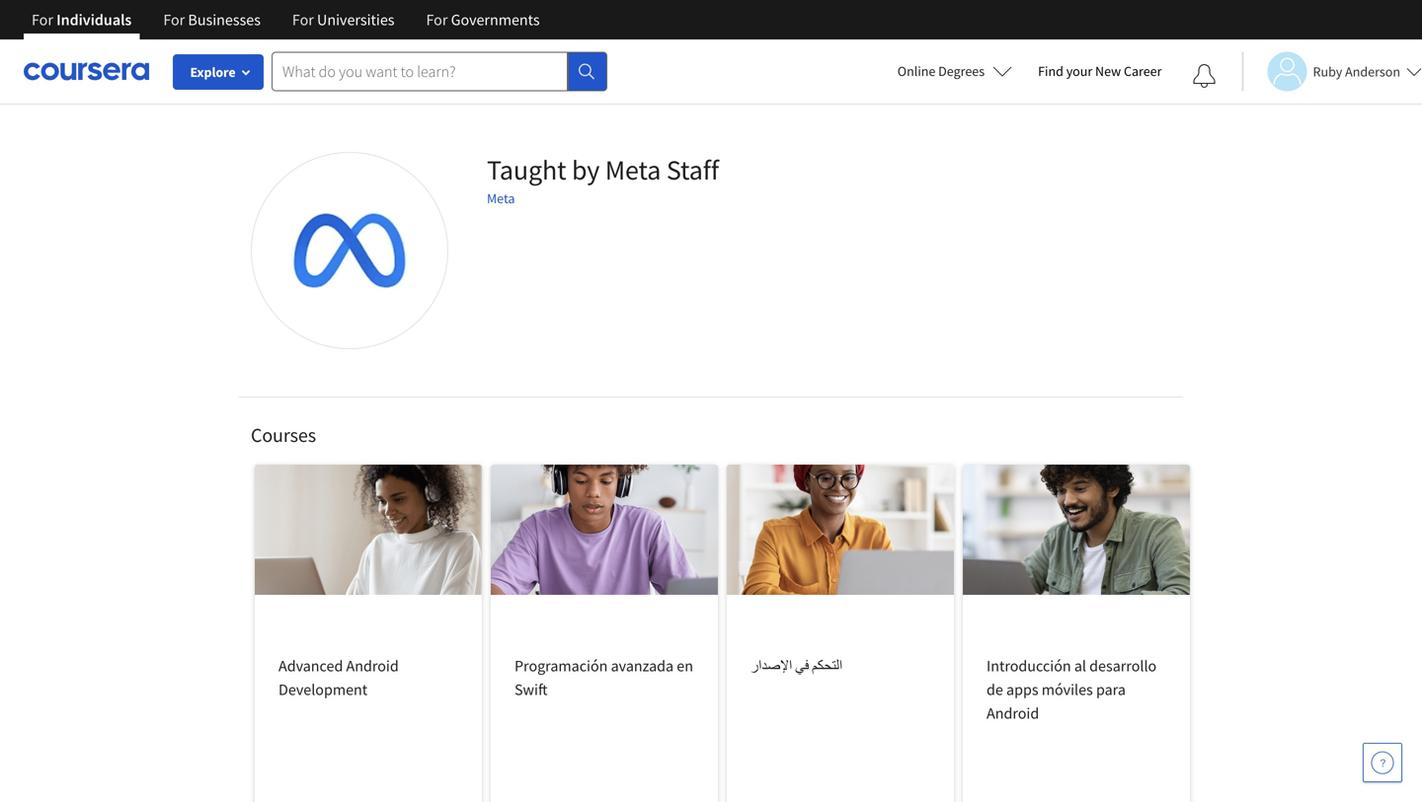 Task type: vqa. For each thing, say whether or not it's contained in the screenshot.
Working's Course
no



Task type: describe. For each thing, give the bounding box(es) containing it.
الإصدار
[[751, 657, 792, 677]]

ruby anderson button
[[1242, 52, 1422, 91]]

0 vertical spatial meta
[[605, 153, 661, 187]]

What do you want to learn? text field
[[272, 52, 568, 91]]

online degrees
[[898, 62, 985, 80]]

móviles
[[1042, 680, 1093, 700]]

profile image
[[251, 152, 448, 350]]

banner navigation
[[16, 0, 556, 40]]

programación
[[515, 657, 608, 677]]

advanced android development link
[[255, 465, 482, 803]]

for for individuals
[[32, 10, 53, 30]]

swift
[[515, 680, 548, 700]]

coursera image
[[24, 56, 149, 87]]

android inside advanced android development
[[346, 657, 399, 677]]

programación avanzada en swift link
[[491, 465, 718, 803]]

for for businesses
[[163, 10, 185, 30]]

التحكم
[[812, 657, 842, 677]]

businesses
[[188, 10, 261, 30]]

التحكم في الإصدار
[[751, 657, 842, 677]]

show notifications image
[[1193, 64, 1216, 88]]

help center image
[[1371, 752, 1395, 775]]

individuals
[[56, 10, 132, 30]]

desarrollo
[[1090, 657, 1157, 677]]

new
[[1095, 62, 1121, 80]]

for governments
[[426, 10, 540, 30]]

meta link
[[487, 190, 515, 207]]

taught
[[487, 153, 566, 187]]

0 horizontal spatial meta
[[487, 190, 515, 207]]

android inside introducción al desarrollo de apps móviles para android
[[987, 704, 1039, 724]]

taught by meta staff meta
[[487, 153, 719, 207]]

find your new career link
[[1028, 59, 1172, 84]]

anderson
[[1345, 63, 1401, 80]]



Task type: locate. For each thing, give the bounding box(es) containing it.
avanzada
[[611, 657, 674, 677]]

advanced android development
[[279, 657, 399, 700]]

advanced
[[279, 657, 343, 677]]

for left universities
[[292, 10, 314, 30]]

1 horizontal spatial meta
[[605, 153, 661, 187]]

1 vertical spatial android
[[987, 704, 1039, 724]]

staff
[[666, 153, 719, 187]]

meta
[[605, 153, 661, 187], [487, 190, 515, 207]]

meta right by
[[605, 153, 661, 187]]

de
[[987, 680, 1003, 700]]

find your new career
[[1038, 62, 1162, 80]]

para
[[1096, 680, 1126, 700]]

android down apps
[[987, 704, 1039, 724]]

by
[[572, 153, 600, 187]]

android
[[346, 657, 399, 677], [987, 704, 1039, 724]]

en
[[677, 657, 693, 677]]

courses
[[251, 423, 316, 448]]

ruby
[[1313, 63, 1343, 80]]

التحكم في الإصدار link
[[727, 465, 954, 803]]

0 vertical spatial android
[[346, 657, 399, 677]]

your
[[1066, 62, 1093, 80]]

for left "individuals"
[[32, 10, 53, 30]]

ruby anderson
[[1313, 63, 1401, 80]]

for individuals
[[32, 10, 132, 30]]

programación avanzada en swift
[[515, 657, 693, 700]]

2 for from the left
[[163, 10, 185, 30]]

apps
[[1006, 680, 1039, 700]]

explore button
[[173, 54, 264, 90]]

for businesses
[[163, 10, 261, 30]]

introducción al desarrollo de apps móviles para android
[[987, 657, 1157, 724]]

for
[[32, 10, 53, 30], [163, 10, 185, 30], [292, 10, 314, 30], [426, 10, 448, 30]]

degrees
[[938, 62, 985, 80]]

al
[[1074, 657, 1086, 677]]

for up what do you want to learn? text field
[[426, 10, 448, 30]]

career
[[1124, 62, 1162, 80]]

online
[[898, 62, 936, 80]]

meta down taught
[[487, 190, 515, 207]]

introducción
[[987, 657, 1071, 677]]

android up development
[[346, 657, 399, 677]]

0 horizontal spatial android
[[346, 657, 399, 677]]

في
[[795, 657, 809, 677]]

for left businesses
[[163, 10, 185, 30]]

for for governments
[[426, 10, 448, 30]]

introducción al desarrollo de apps móviles para android link
[[963, 465, 1190, 803]]

for for universities
[[292, 10, 314, 30]]

1 vertical spatial meta
[[487, 190, 515, 207]]

for universities
[[292, 10, 395, 30]]

online degrees button
[[882, 49, 1028, 93]]

3 for from the left
[[292, 10, 314, 30]]

find
[[1038, 62, 1064, 80]]

universities
[[317, 10, 395, 30]]

development
[[279, 680, 368, 700]]

governments
[[451, 10, 540, 30]]

explore
[[190, 63, 236, 81]]

1 horizontal spatial android
[[987, 704, 1039, 724]]

1 for from the left
[[32, 10, 53, 30]]

None search field
[[272, 52, 607, 91]]

4 for from the left
[[426, 10, 448, 30]]



